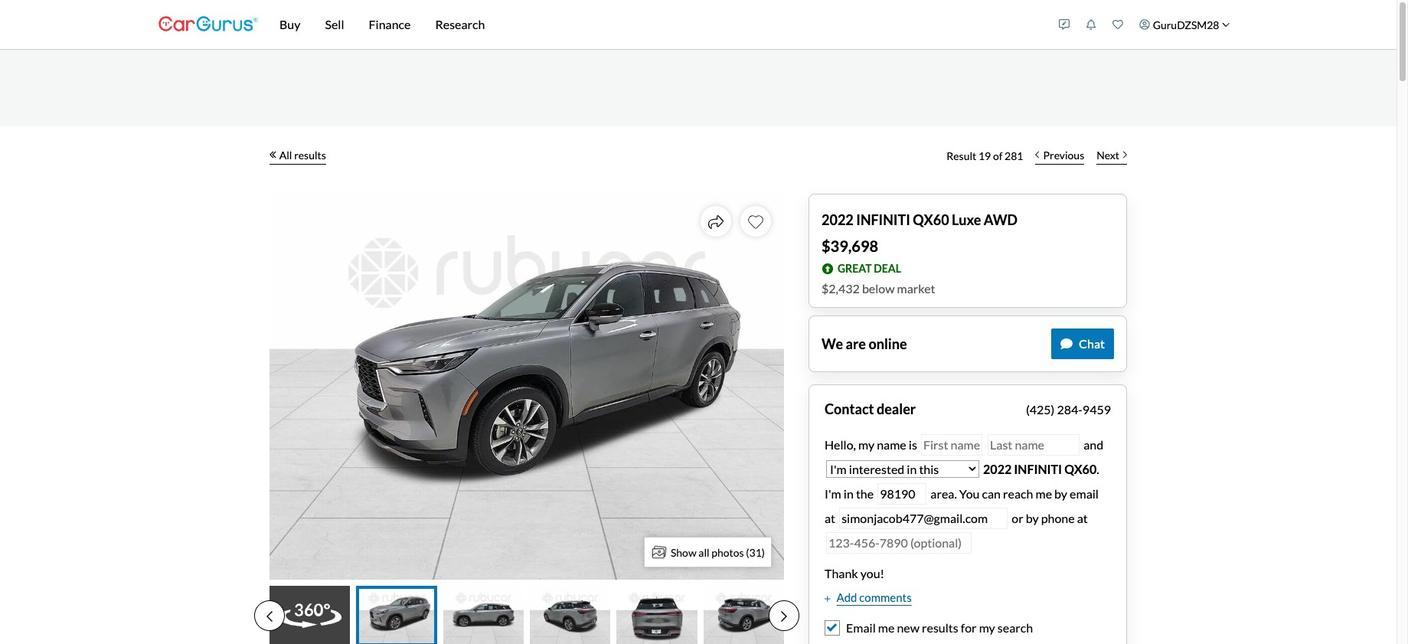 Task type: locate. For each thing, give the bounding box(es) containing it.
all results link
[[270, 139, 326, 172]]

next
[[1097, 148, 1120, 161]]

$2,432
[[822, 281, 860, 296]]

infiniti for 2022 infiniti qx60 luxe awd
[[857, 211, 911, 228]]

1 vertical spatial infiniti
[[1015, 462, 1063, 477]]

0 vertical spatial me
[[1036, 486, 1053, 501]]

i'm
[[825, 486, 842, 501]]

0 horizontal spatial at
[[825, 511, 836, 526]]

can
[[983, 486, 1001, 501]]

me left new
[[879, 620, 895, 635]]

contact
[[825, 401, 875, 418]]

my left the name
[[859, 437, 875, 452]]

below
[[863, 281, 895, 296]]

0 vertical spatial infiniti
[[857, 211, 911, 228]]

name
[[877, 437, 907, 452]]

2022 for 2022 infiniti qx60 luxe awd
[[822, 211, 854, 228]]

me inside area. you can reach me by email at
[[1036, 486, 1053, 501]]

1 horizontal spatial by
[[1055, 486, 1068, 501]]

by
[[1055, 486, 1068, 501], [1026, 511, 1039, 526]]

qx60
[[913, 211, 950, 228], [1065, 462, 1097, 477]]

sell button
[[313, 0, 357, 49]]

all
[[279, 148, 292, 161]]

2022 up the can
[[984, 462, 1012, 477]]

at down i'm
[[825, 511, 836, 526]]

1 vertical spatial qx60
[[1065, 462, 1097, 477]]

view vehicle photo 2 image
[[356, 586, 437, 644]]

1 horizontal spatial at
[[1078, 511, 1088, 526]]

previous
[[1044, 148, 1085, 161]]

finance button
[[357, 0, 423, 49]]

view vehicle photo 6 image
[[704, 586, 784, 644]]

results left for
[[922, 620, 959, 635]]

chat
[[1079, 336, 1105, 351]]

infiniti
[[857, 211, 911, 228], [1015, 462, 1063, 477]]

1 vertical spatial 2022
[[984, 462, 1012, 477]]

0 vertical spatial 2022
[[822, 211, 854, 228]]

view vehicle photo 5 image
[[617, 586, 698, 644]]

(425) 284-9459
[[1027, 402, 1112, 417]]

and
[[1082, 437, 1104, 452]]

0 horizontal spatial my
[[859, 437, 875, 452]]

Last name field
[[988, 434, 1080, 456]]

my right for
[[980, 620, 996, 635]]

0 horizontal spatial 2022
[[822, 211, 854, 228]]

infiniti up the $39,698
[[857, 211, 911, 228]]

my
[[859, 437, 875, 452], [980, 620, 996, 635]]

qx60 up "email"
[[1065, 462, 1097, 477]]

2022 up the $39,698
[[822, 211, 854, 228]]

awd
[[984, 211, 1018, 228]]

1 horizontal spatial me
[[1036, 486, 1053, 501]]

results
[[294, 148, 326, 161], [922, 620, 959, 635]]

0 vertical spatial my
[[859, 437, 875, 452]]

0 horizontal spatial by
[[1026, 511, 1039, 526]]

0 vertical spatial by
[[1055, 486, 1068, 501]]

saved cars image
[[1113, 19, 1124, 30]]

at
[[825, 511, 836, 526], [1078, 511, 1088, 526]]

0 vertical spatial results
[[294, 148, 326, 161]]

infiniti down last name field
[[1015, 462, 1063, 477]]

email me new results for my search
[[847, 620, 1034, 635]]

comments
[[860, 591, 912, 604]]

gurudzsm28 button
[[1132, 3, 1239, 46]]

by right the or
[[1026, 511, 1039, 526]]

by left "email"
[[1055, 486, 1068, 501]]

tab list
[[254, 586, 800, 644]]

2022 infiniti qx60 luxe awd
[[822, 211, 1018, 228]]

2022 infiniti qx60
[[984, 462, 1097, 477]]

are
[[846, 335, 866, 352]]

281
[[1005, 149, 1024, 162]]

menu bar
[[258, 0, 1052, 49]]

me down the 2022 infiniti qx60
[[1036, 486, 1053, 501]]

thank you!
[[825, 566, 885, 581]]

1 vertical spatial by
[[1026, 511, 1039, 526]]

qx60 left 'luxe'
[[913, 211, 950, 228]]

online
[[869, 335, 907, 352]]

photos
[[712, 546, 744, 559]]

First name field
[[922, 434, 983, 456]]

new
[[897, 620, 920, 635]]

1 horizontal spatial my
[[980, 620, 996, 635]]

research
[[435, 17, 485, 31]]

1 horizontal spatial infiniti
[[1015, 462, 1063, 477]]

the
[[856, 486, 874, 501]]

0 horizontal spatial qx60
[[913, 211, 950, 228]]

2022
[[822, 211, 854, 228], [984, 462, 1012, 477]]

hello,
[[825, 437, 856, 452]]

Zip code field
[[878, 483, 927, 505]]

Phone (optional) telephone field
[[827, 532, 972, 554]]

1 at from the left
[[825, 511, 836, 526]]

0 horizontal spatial infiniti
[[857, 211, 911, 228]]

1 horizontal spatial results
[[922, 620, 959, 635]]

infiniti for 2022 infiniti qx60
[[1015, 462, 1063, 477]]

add
[[837, 591, 858, 604]]

chevron right image
[[1124, 151, 1128, 159]]

gurudzsm28
[[1154, 18, 1220, 31]]

1 horizontal spatial 2022
[[984, 462, 1012, 477]]

next page image
[[781, 611, 788, 623]]

you!
[[861, 566, 885, 581]]

chevron double left image
[[270, 151, 276, 159]]

at down "email"
[[1078, 511, 1088, 526]]

me
[[1036, 486, 1053, 501], [879, 620, 895, 635]]

2 at from the left
[[1078, 511, 1088, 526]]

prev page image
[[267, 611, 273, 623]]

previous link
[[1030, 139, 1091, 172]]

by inside area. you can reach me by email at
[[1055, 486, 1068, 501]]

dealer
[[877, 401, 916, 418]]

all results
[[279, 148, 326, 161]]

0 horizontal spatial results
[[294, 148, 326, 161]]

. i'm in the
[[825, 462, 1100, 501]]

0 vertical spatial qx60
[[913, 211, 950, 228]]

1 horizontal spatial qx60
[[1065, 462, 1097, 477]]

show all photos (31) link
[[644, 537, 772, 568]]

we
[[822, 335, 844, 352]]

thank
[[825, 566, 859, 581]]

results right all
[[294, 148, 326, 161]]

1 vertical spatial me
[[879, 620, 895, 635]]



Task type: vqa. For each thing, say whether or not it's contained in the screenshot.
Buy
yes



Task type: describe. For each thing, give the bounding box(es) containing it.
buy
[[280, 17, 301, 31]]

show all photos (31)
[[671, 546, 765, 559]]

user icon image
[[1140, 19, 1151, 30]]

.
[[1097, 462, 1100, 477]]

view vehicle photo 3 image
[[443, 586, 524, 644]]

qx60 for 2022 infiniti qx60 luxe awd
[[913, 211, 950, 228]]

show
[[671, 546, 697, 559]]

(425)
[[1027, 402, 1055, 417]]

cargurus logo homepage link image
[[159, 3, 258, 46]]

1 vertical spatial my
[[980, 620, 996, 635]]

2022 for 2022 infiniti qx60
[[984, 462, 1012, 477]]

chevron left image
[[1036, 151, 1040, 159]]

reach
[[1004, 486, 1034, 501]]

1 vertical spatial results
[[922, 620, 959, 635]]

0 horizontal spatial me
[[879, 620, 895, 635]]

add comments
[[837, 591, 912, 604]]

(31)
[[746, 546, 765, 559]]

$39,698
[[822, 237, 879, 255]]

vehicle full photo image
[[270, 194, 784, 580]]

finance
[[369, 17, 411, 31]]

or by phone at
[[1012, 511, 1088, 526]]

gurudzsm28 menu item
[[1132, 3, 1239, 46]]

cargurus logo homepage link link
[[159, 3, 258, 46]]

you
[[960, 486, 980, 501]]

gurudzsm28 menu
[[1052, 3, 1239, 46]]

all
[[699, 546, 710, 559]]

qx60 for 2022 infiniti qx60
[[1065, 462, 1097, 477]]

chevron down image
[[1223, 20, 1231, 29]]

in
[[844, 486, 854, 501]]

at inside area. you can reach me by email at
[[825, 511, 836, 526]]

open notifications image
[[1086, 19, 1097, 30]]

buy button
[[267, 0, 313, 49]]

result
[[947, 149, 977, 162]]

next link
[[1091, 139, 1134, 172]]

sell
[[325, 17, 344, 31]]

email
[[1070, 486, 1099, 501]]

284-
[[1058, 402, 1083, 417]]

for
[[961, 620, 977, 635]]

add comments button
[[825, 589, 912, 606]]

contact dealer
[[825, 401, 916, 418]]

chat button
[[1052, 329, 1115, 359]]

area. you can reach me by email at
[[825, 486, 1099, 526]]

market
[[898, 281, 936, 296]]

view vehicle photo 1 image
[[270, 586, 350, 644]]

result 19 of 281
[[947, 149, 1024, 162]]

comment image
[[1061, 338, 1073, 350]]

Email address email field
[[840, 508, 1008, 530]]

great deal
[[838, 262, 902, 275]]

9459
[[1083, 402, 1112, 417]]

email
[[847, 620, 876, 635]]

$2,432 below market
[[822, 281, 936, 296]]

deal
[[874, 262, 902, 275]]

of
[[994, 149, 1003, 162]]

or
[[1012, 511, 1024, 526]]

add a car review image
[[1060, 19, 1070, 30]]

share image
[[709, 214, 724, 229]]

phone
[[1042, 511, 1075, 526]]

menu bar containing buy
[[258, 0, 1052, 49]]

luxe
[[952, 211, 982, 228]]

search
[[998, 620, 1034, 635]]

area.
[[931, 486, 957, 501]]

hello, my name is
[[825, 437, 920, 452]]

great
[[838, 262, 872, 275]]

is
[[909, 437, 918, 452]]

19
[[979, 149, 991, 162]]

research button
[[423, 0, 498, 49]]

plus image
[[825, 595, 831, 603]]

view vehicle photo 4 image
[[530, 586, 611, 644]]

we are online
[[822, 335, 907, 352]]



